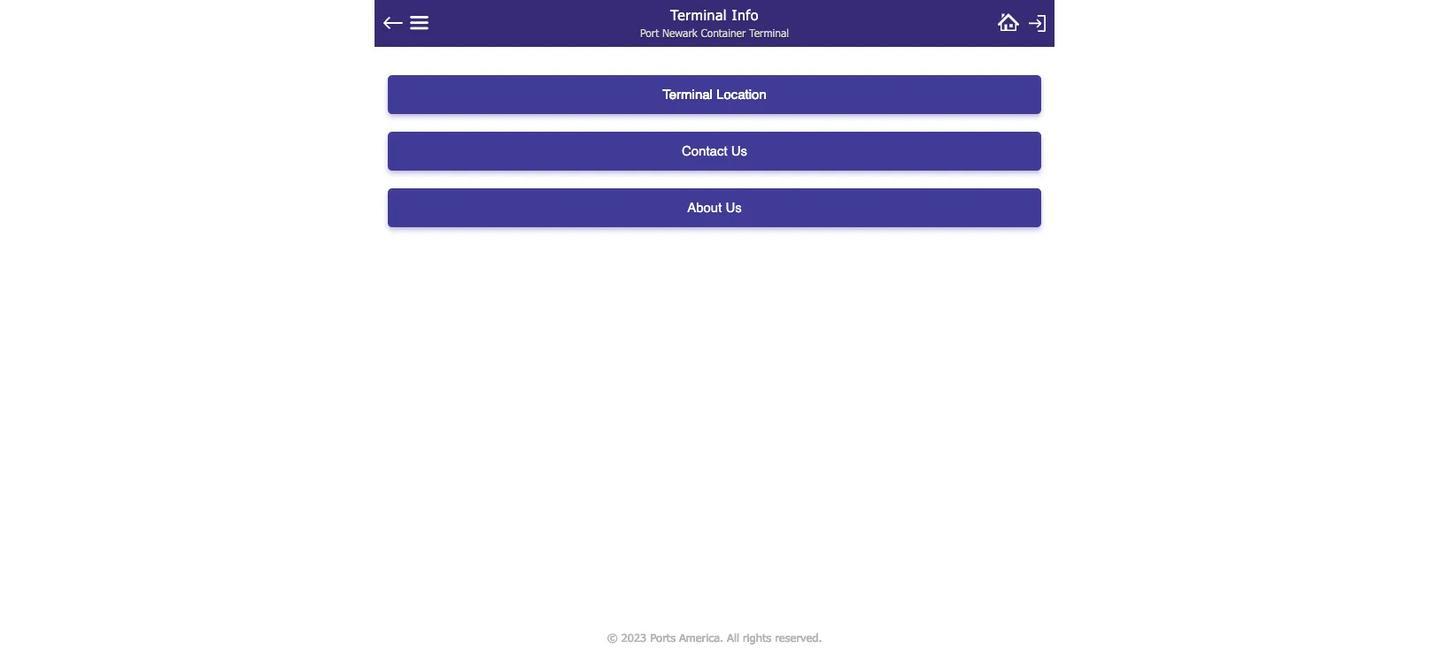 Task type: vqa. For each thing, say whether or not it's contained in the screenshot.
THE ALL
yes



Task type: locate. For each thing, give the bounding box(es) containing it.
None button
[[388, 75, 1041, 114], [388, 132, 1041, 171], [388, 189, 1041, 228], [388, 75, 1041, 114], [388, 132, 1041, 171], [388, 189, 1041, 228]]

newark
[[662, 27, 698, 39]]

port
[[640, 27, 659, 39]]

all
[[727, 631, 739, 645]]

0 horizontal spatial terminal
[[670, 6, 727, 23]]

terminal info banner
[[375, 0, 1055, 47]]

rights
[[743, 631, 771, 645]]

america.
[[679, 631, 723, 645]]

1 vertical spatial terminal
[[749, 27, 789, 39]]

terminal down info
[[749, 27, 789, 39]]

1 horizontal spatial terminal
[[749, 27, 789, 39]]

terminal info port newark container terminal
[[640, 6, 789, 39]]

0 vertical spatial terminal
[[670, 6, 727, 23]]

© 2023 ports america. all rights reserved. footer
[[369, 627, 1060, 650]]

terminal
[[670, 6, 727, 23], [749, 27, 789, 39]]

terminal up newark
[[670, 6, 727, 23]]



Task type: describe. For each thing, give the bounding box(es) containing it.
© 2023 ports america. all rights reserved.
[[607, 631, 822, 645]]

©
[[607, 631, 618, 645]]

reserved.
[[775, 631, 822, 645]]

2023
[[621, 631, 647, 645]]

info
[[732, 6, 759, 23]]

container
[[701, 27, 746, 39]]

ports
[[650, 631, 676, 645]]

terminal info heading
[[579, 0, 851, 27]]



